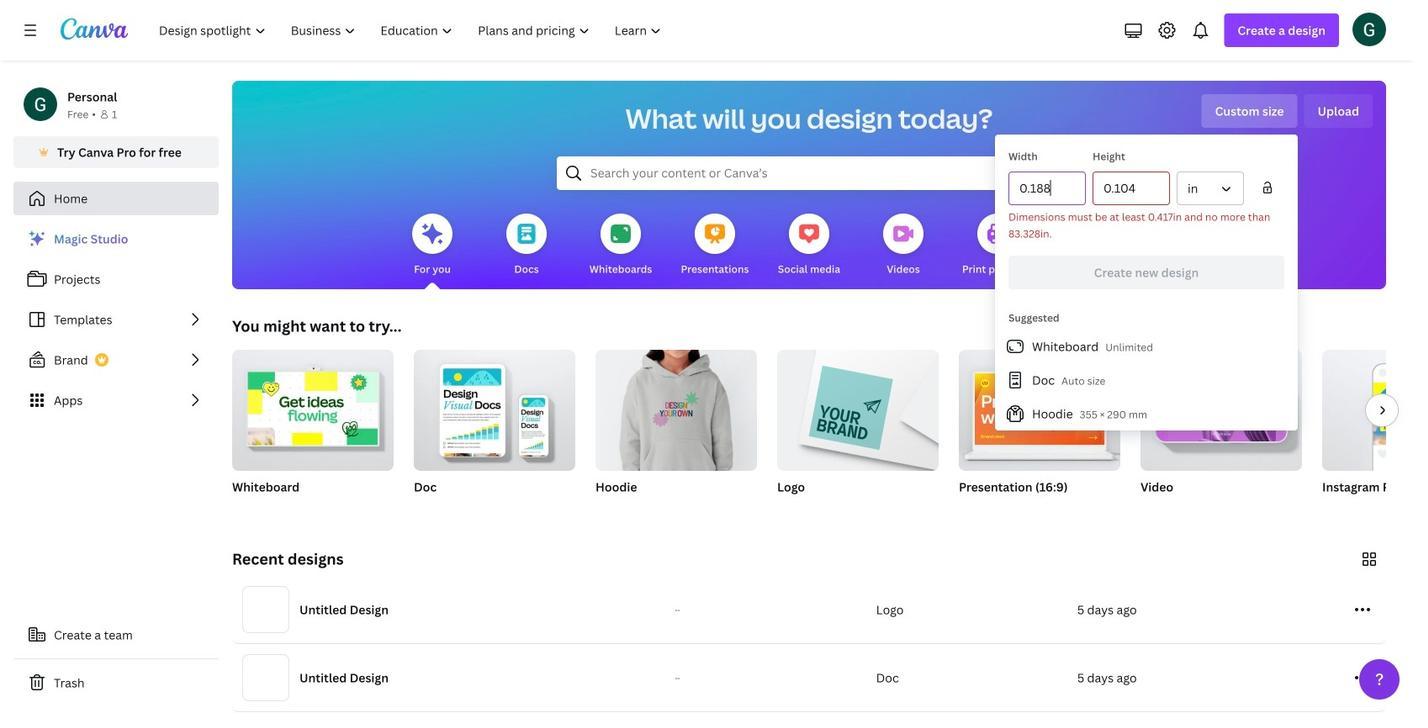 Task type: locate. For each thing, give the bounding box(es) containing it.
None search field
[[557, 156, 1062, 190]]

alert
[[1009, 209, 1285, 242]]

None number field
[[1020, 172, 1075, 204], [1104, 172, 1159, 204], [1020, 172, 1075, 204], [1104, 172, 1159, 204]]

greg robinson image
[[1353, 12, 1387, 46]]

list
[[13, 222, 219, 417], [995, 330, 1298, 431]]

group
[[232, 343, 394, 517], [232, 343, 394, 471], [414, 343, 575, 517], [414, 343, 575, 471], [596, 343, 757, 517], [596, 343, 757, 471], [777, 343, 939, 517], [777, 343, 939, 471], [959, 350, 1121, 517], [959, 350, 1121, 471], [1141, 350, 1302, 517], [1323, 350, 1414, 517]]

1 horizontal spatial list
[[995, 330, 1298, 431]]

top level navigation element
[[148, 13, 676, 47]]



Task type: describe. For each thing, give the bounding box(es) containing it.
Search search field
[[591, 157, 1028, 189]]

Units: in button
[[1177, 172, 1244, 205]]

0 horizontal spatial list
[[13, 222, 219, 417]]



Task type: vqa. For each thing, say whether or not it's contained in the screenshot.
2023
no



